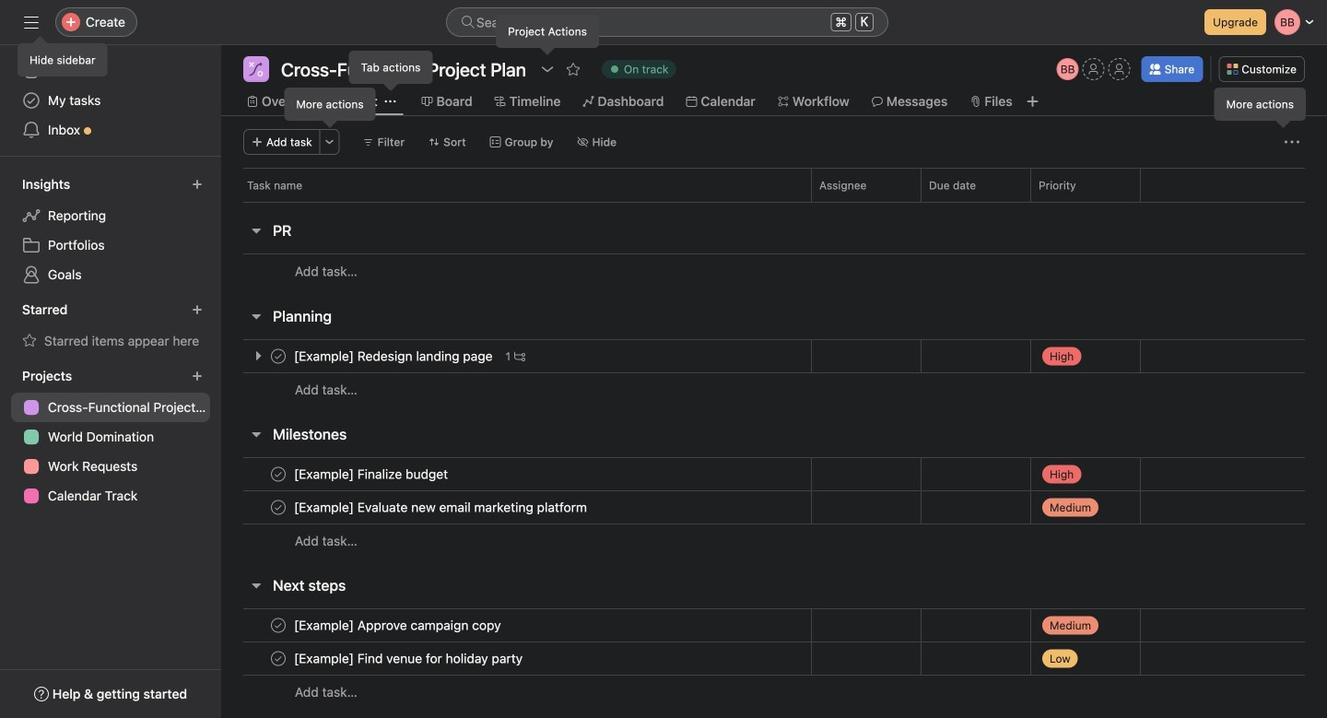 Task type: vqa. For each thing, say whether or not it's contained in the screenshot.
Collapse task list for this group image to the bottom
yes



Task type: describe. For each thing, give the bounding box(es) containing it.
header planning tree grid
[[221, 339, 1328, 407]]

task name text field for mark complete checkbox in the [example] evaluate new email marketing platform cell
[[290, 498, 593, 517]]

task name text field inside [example] find venue for holiday party cell
[[290, 650, 528, 668]]

add to starred image
[[566, 62, 581, 77]]

[example] evaluate new email marketing platform cell
[[221, 491, 811, 525]]

mark complete image inside [example] approve campaign copy cell
[[267, 615, 290, 637]]

mark complete checkbox for task name text field inside [example] approve campaign copy cell
[[267, 615, 290, 637]]

add tab image
[[1026, 94, 1041, 109]]

show options image
[[540, 62, 555, 77]]

collapse task list for this group image for header next steps tree grid
[[249, 578, 264, 593]]

mark complete image for mark complete checkbox inside [example] redesign landing page cell
[[267, 345, 290, 367]]

global element
[[0, 45, 221, 156]]

mark complete image for mark complete checkbox in the [example] evaluate new email marketing platform cell
[[267, 497, 290, 519]]

mark complete image for [example] find venue for holiday party cell
[[267, 648, 290, 670]]

[example] find venue for holiday party cell
[[221, 642, 811, 676]]

Search tasks, projects, and more text field
[[446, 7, 889, 37]]

collapse task list for this group image for header planning tree grid
[[249, 309, 264, 324]]

line_and_symbols image
[[249, 62, 264, 77]]

tooltip up more actions icon
[[285, 89, 375, 125]]

projects element
[[0, 360, 221, 515]]

tab actions image
[[385, 96, 396, 107]]

1 subtask image
[[515, 351, 526, 362]]

new project or portfolio image
[[192, 371, 203, 382]]

tooltip up more actions image
[[1216, 89, 1306, 125]]

tooltip up tab actions icon
[[350, 52, 432, 89]]

header milestones tree grid
[[221, 457, 1328, 558]]

tooltip down 'hide sidebar' "image" at left top
[[18, 39, 107, 76]]

[example] redesign landing page cell
[[221, 339, 811, 373]]

task name text field inside [example] redesign landing page cell
[[290, 347, 498, 366]]

more actions image
[[1285, 135, 1300, 149]]

header next steps tree grid
[[221, 609, 1328, 709]]

mark complete image for [example] finalize budget cell
[[267, 463, 290, 485]]

manage project members image
[[1057, 58, 1079, 80]]

mark complete checkbox for task name text box in [example] find venue for holiday party cell
[[267, 648, 290, 670]]

new insights image
[[192, 179, 203, 190]]

task name text field inside [example] approve campaign copy cell
[[290, 616, 507, 635]]



Task type: locate. For each thing, give the bounding box(es) containing it.
0 vertical spatial mark complete image
[[267, 345, 290, 367]]

insights element
[[0, 168, 221, 293]]

2 mark complete checkbox from the top
[[267, 648, 290, 670]]

None field
[[446, 7, 889, 37]]

0 vertical spatial mark complete checkbox
[[267, 345, 290, 367]]

expand subtask list for the task [example] redesign landing page image
[[251, 349, 266, 363]]

[example] approve campaign copy cell
[[221, 609, 811, 643]]

2 mark complete image from the top
[[267, 497, 290, 519]]

mark complete checkbox for [example] finalize budget cell
[[267, 463, 290, 485]]

0 vertical spatial mark complete image
[[267, 463, 290, 485]]

1 task name text field from the top
[[290, 347, 498, 366]]

task name text field inside [example] finalize budget cell
[[290, 465, 454, 484]]

mark complete image inside [example] finalize budget cell
[[267, 463, 290, 485]]

1 collapse task list for this group image from the top
[[249, 223, 264, 238]]

3 task name text field from the top
[[290, 616, 507, 635]]

mark complete image inside [example] redesign landing page cell
[[267, 345, 290, 367]]

add items to starred image
[[192, 304, 203, 315]]

mark complete image inside [example] evaluate new email marketing platform cell
[[267, 497, 290, 519]]

task name text field for mark complete checkbox inside [example] finalize budget cell
[[290, 465, 454, 484]]

2 vertical spatial mark complete image
[[267, 615, 290, 637]]

1 vertical spatial mark complete checkbox
[[267, 648, 290, 670]]

mark complete checkbox inside [example] redesign landing page cell
[[267, 345, 290, 367]]

collapse task list for this group image
[[249, 223, 264, 238], [249, 309, 264, 324], [249, 427, 264, 442], [249, 578, 264, 593]]

2 collapse task list for this group image from the top
[[249, 309, 264, 324]]

Mark complete checkbox
[[267, 345, 290, 367], [267, 463, 290, 485], [267, 497, 290, 519]]

mark complete checkbox inside [example] find venue for holiday party cell
[[267, 648, 290, 670]]

row
[[221, 168, 1328, 202], [243, 201, 1306, 203], [221, 254, 1328, 289], [221, 339, 1328, 373], [221, 373, 1328, 407], [221, 457, 1328, 491], [221, 491, 1328, 525], [221, 524, 1328, 558], [221, 609, 1328, 643], [221, 642, 1328, 676], [221, 675, 1328, 709]]

1 vertical spatial task name text field
[[290, 498, 593, 517]]

1 vertical spatial mark complete image
[[267, 497, 290, 519]]

0 vertical spatial mark complete checkbox
[[267, 615, 290, 637]]

Task name text field
[[290, 465, 454, 484], [290, 498, 593, 517], [290, 616, 507, 635]]

2 vertical spatial mark complete checkbox
[[267, 497, 290, 519]]

tooltip up "show options" image
[[497, 16, 598, 53]]

3 collapse task list for this group image from the top
[[249, 427, 264, 442]]

1 task name text field from the top
[[290, 465, 454, 484]]

mark complete checkbox inside [example] approve campaign copy cell
[[267, 615, 290, 637]]

starred element
[[0, 293, 221, 360]]

mark complete image
[[267, 463, 290, 485], [267, 648, 290, 670]]

1 vertical spatial mark complete checkbox
[[267, 463, 290, 485]]

[example] finalize budget cell
[[221, 457, 811, 491]]

hide sidebar image
[[24, 15, 39, 30]]

4 collapse task list for this group image from the top
[[249, 578, 264, 593]]

3 mark complete checkbox from the top
[[267, 497, 290, 519]]

2 task name text field from the top
[[290, 498, 593, 517]]

mark complete image inside [example] find venue for holiday party cell
[[267, 648, 290, 670]]

mark complete checkbox inside [example] evaluate new email marketing platform cell
[[267, 497, 290, 519]]

Mark complete checkbox
[[267, 615, 290, 637], [267, 648, 290, 670]]

1 mark complete image from the top
[[267, 345, 290, 367]]

0 vertical spatial task name text field
[[290, 465, 454, 484]]

mark complete checkbox for [example] evaluate new email marketing platform cell
[[267, 497, 290, 519]]

collapse task list for this group image for the header milestones tree grid
[[249, 427, 264, 442]]

Task name text field
[[290, 347, 498, 366], [290, 650, 528, 668]]

task name text field inside [example] evaluate new email marketing platform cell
[[290, 498, 593, 517]]

2 mark complete checkbox from the top
[[267, 463, 290, 485]]

2 vertical spatial task name text field
[[290, 616, 507, 635]]

3 mark complete image from the top
[[267, 615, 290, 637]]

None text field
[[277, 56, 531, 82]]

1 vertical spatial task name text field
[[290, 650, 528, 668]]

mark complete image
[[267, 345, 290, 367], [267, 497, 290, 519], [267, 615, 290, 637]]

1 vertical spatial mark complete image
[[267, 648, 290, 670]]

1 mark complete image from the top
[[267, 463, 290, 485]]

tooltip
[[497, 16, 598, 53], [18, 39, 107, 76], [350, 52, 432, 89], [285, 89, 375, 125], [1216, 89, 1306, 125]]

2 mark complete image from the top
[[267, 648, 290, 670]]

0 vertical spatial task name text field
[[290, 347, 498, 366]]

1 mark complete checkbox from the top
[[267, 615, 290, 637]]

more actions image
[[324, 136, 335, 148]]

2 task name text field from the top
[[290, 650, 528, 668]]

mark complete checkbox inside [example] finalize budget cell
[[267, 463, 290, 485]]

1 mark complete checkbox from the top
[[267, 345, 290, 367]]



